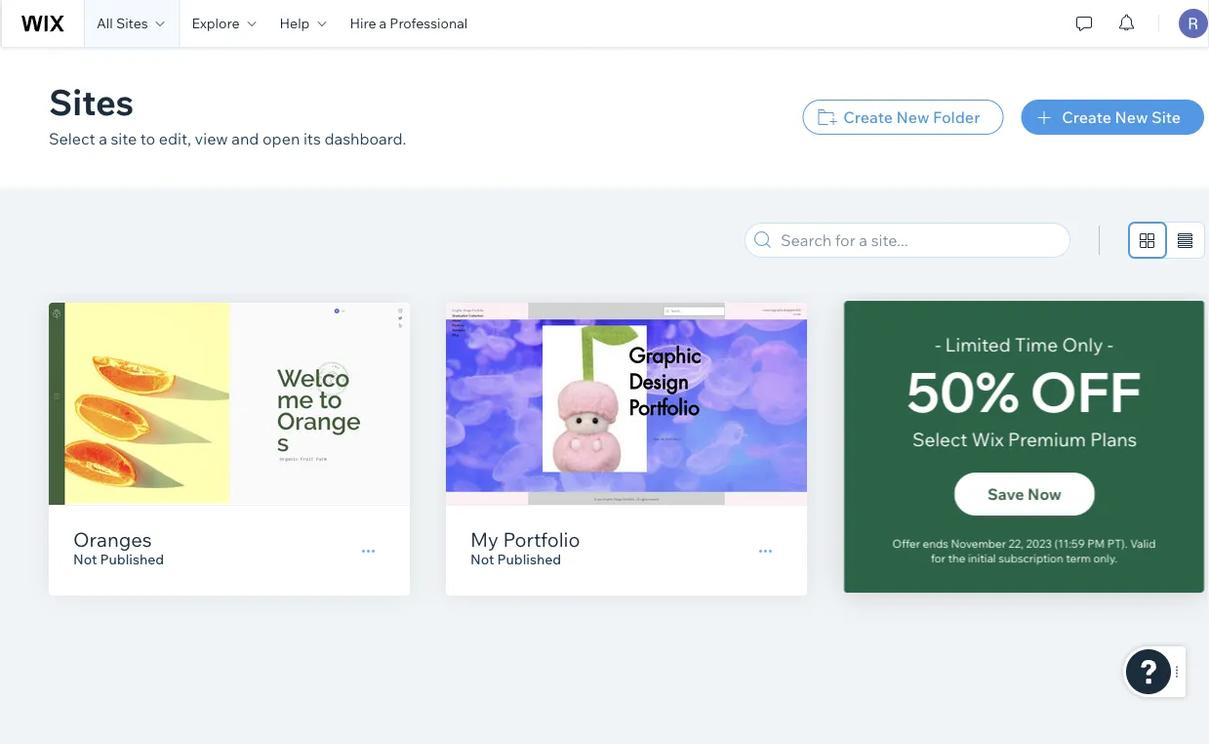 Task type: locate. For each thing, give the bounding box(es) containing it.
view
[[195, 129, 228, 148]]

:
[[972, 323, 985, 379], [1063, 323, 1076, 379]]

a
[[379, 15, 387, 32], [99, 129, 107, 148]]

Search for a site... field
[[775, 224, 1064, 257]]

published
[[100, 551, 164, 568], [498, 551, 562, 568]]

hire a professional link
[[338, 0, 480, 47]]

0 horizontal spatial select
[[49, 129, 95, 148]]

- right only
[[1108, 335, 1114, 358]]

0 horizontal spatial hours
[[907, 453, 944, 469]]

plans
[[1091, 429, 1138, 453]]

1 published from the left
[[100, 551, 164, 568]]

hours right final
[[999, 325, 1039, 342]]

new left folder
[[897, 107, 930, 127]]

03
[[998, 323, 1050, 379]]

-
[[936, 335, 942, 358], [1108, 335, 1114, 358]]

subscription down 2023
[[999, 552, 1064, 567]]

a inside the sites select a site to edit, view and open its dashboard.
[[99, 129, 107, 148]]

1 vertical spatial hours
[[907, 453, 944, 469]]

select left "site"
[[49, 129, 95, 148]]

portfolio
[[503, 527, 581, 551]]

create
[[844, 107, 893, 127], [1063, 107, 1112, 127]]

2 published from the left
[[498, 551, 562, 568]]

minutes
[[995, 453, 1044, 469]]

initial
[[969, 552, 997, 567], [967, 555, 993, 568]]

plans.
[[1136, 555, 1166, 568]]

professional
[[390, 15, 468, 32]]

1 new from the left
[[897, 107, 930, 127]]

sites up "site"
[[49, 79, 134, 124]]

1 horizontal spatial not
[[471, 551, 494, 568]]

0 horizontal spatial create
[[844, 107, 893, 127]]

sites
[[116, 15, 148, 32], [49, 79, 134, 124]]

offer
[[893, 538, 921, 552]]

create new folder
[[844, 107, 981, 127]]

1 horizontal spatial a
[[379, 15, 387, 32]]

: left 03
[[972, 323, 985, 379]]

0 horizontal spatial published
[[100, 551, 164, 568]]

term
[[1067, 552, 1092, 567], [1061, 555, 1084, 568]]

0 vertical spatial select
[[49, 129, 95, 148]]

now
[[1028, 486, 1062, 506], [1041, 488, 1075, 507]]

create left folder
[[844, 107, 893, 127]]

wix
[[972, 429, 1004, 453]]

oranges not published
[[73, 527, 164, 568]]

the
[[949, 552, 966, 567], [949, 555, 964, 568]]

new left the 'site' at top right
[[1116, 107, 1149, 127]]

1 not from the left
[[73, 551, 97, 568]]

hours
[[999, 325, 1039, 342], [907, 453, 944, 469]]

1 vertical spatial select
[[913, 429, 968, 453]]

seconds
[[1072, 455, 1117, 468]]

to left get
[[1043, 325, 1057, 342]]

0 horizontal spatial -
[[936, 335, 942, 358]]

and
[[232, 129, 259, 148]]

1 the from the top
[[949, 552, 966, 567]]

1 horizontal spatial new
[[1116, 107, 1149, 127]]

0 horizontal spatial new
[[897, 107, 930, 127]]

to right "site"
[[140, 129, 155, 148]]

for
[[932, 552, 946, 567], [932, 555, 945, 568]]

new for folder
[[897, 107, 930, 127]]

1 horizontal spatial create
[[1063, 107, 1112, 127]]

site
[[1152, 107, 1182, 127]]

: right time
[[1063, 323, 1076, 379]]

1 horizontal spatial :
[[1063, 323, 1076, 379]]

create new site button
[[1022, 100, 1205, 135]]

valid
[[905, 555, 929, 568]]

hours down 50%
[[907, 453, 944, 469]]

1 vertical spatial a
[[99, 129, 107, 148]]

to
[[140, 129, 155, 148], [1043, 325, 1057, 342]]

on
[[1087, 555, 1100, 568]]

2 create from the left
[[1063, 107, 1112, 127]]

0 vertical spatial sites
[[116, 15, 148, 32]]

- left limited at the right top of page
[[936, 335, 942, 358]]

0 horizontal spatial to
[[140, 129, 155, 148]]

1 horizontal spatial -
[[1108, 335, 1114, 358]]

now up (11:59
[[1041, 488, 1075, 507]]

1 horizontal spatial to
[[1043, 325, 1057, 342]]

a right hire
[[379, 15, 387, 32]]

2 not from the left
[[471, 551, 494, 568]]

final
[[962, 325, 995, 342]]

create left the 'site' at top right
[[1063, 107, 1112, 127]]

select
[[49, 129, 95, 148], [913, 429, 968, 453]]

0 horizontal spatial :
[[972, 323, 985, 379]]

1 vertical spatial sites
[[49, 79, 134, 124]]

upgrade now link
[[954, 476, 1094, 519]]

1 horizontal spatial published
[[498, 551, 562, 568]]

a left "site"
[[99, 129, 107, 148]]

select wix premium plans
[[913, 429, 1138, 453]]

published inside my portfolio not published
[[498, 551, 562, 568]]

new
[[897, 107, 930, 127], [1116, 107, 1149, 127]]

time
[[1016, 335, 1059, 358]]

save
[[988, 486, 1025, 506]]

select left wix
[[913, 429, 968, 453]]

2 new from the left
[[1116, 107, 1149, 127]]

1 horizontal spatial hours
[[999, 325, 1039, 342]]

save now link
[[955, 474, 1096, 517]]

edit,
[[159, 129, 191, 148]]

create for create new site
[[1063, 107, 1112, 127]]

create new folder button
[[803, 100, 1004, 135]]

subscription
[[999, 552, 1064, 567], [996, 555, 1058, 568]]

new for site
[[1116, 107, 1149, 127]]

my
[[471, 527, 499, 551]]

0 vertical spatial to
[[140, 129, 155, 148]]

pt).
[[1108, 538, 1128, 552]]

1 vertical spatial to
[[1043, 325, 1057, 342]]

34 : 03 : 47
[[907, 323, 1142, 379]]

1 create from the left
[[844, 107, 893, 127]]

now right the save
[[1028, 486, 1062, 506]]

0 horizontal spatial a
[[99, 129, 107, 148]]

1 : from the left
[[972, 323, 985, 379]]

premium
[[1009, 429, 1087, 453]]

sites right 'all'
[[116, 15, 148, 32]]

site
[[111, 129, 137, 148]]

published inside oranges not published
[[100, 551, 164, 568]]

not
[[73, 551, 97, 568], [471, 551, 494, 568]]

2 : from the left
[[1063, 323, 1076, 379]]

save now
[[988, 486, 1062, 506]]

0 horizontal spatial not
[[73, 551, 97, 568]]

get
[[1061, 325, 1085, 342]]



Task type: vqa. For each thing, say whether or not it's contained in the screenshot.
NEW to the left
yes



Task type: describe. For each thing, give the bounding box(es) containing it.
0 vertical spatial hours
[[999, 325, 1039, 342]]

for inside 'offer ends november 22, 2023 (11:59 pm pt). valid for the initial subscription term only.'
[[932, 552, 946, 567]]

term inside 'offer ends november 22, 2023 (11:59 pm pt). valid for the initial subscription term only.'
[[1067, 552, 1092, 567]]

off
[[1031, 359, 1143, 427]]

sites inside the sites select a site to edit, view and open its dashboard.
[[49, 79, 134, 124]]

hire a professional
[[350, 15, 468, 32]]

2023
[[1027, 538, 1053, 552]]

create for create new folder
[[844, 107, 893, 127]]

my portfolio not published
[[471, 527, 581, 568]]

select inside the sites select a site to edit, view and open its dashboard.
[[49, 129, 95, 148]]

subscription down 22,
[[996, 555, 1058, 568]]

dashboard.
[[325, 129, 407, 148]]

valid
[[1131, 538, 1156, 552]]

2 - from the left
[[1108, 335, 1114, 358]]

now for upgrade now
[[1041, 488, 1075, 507]]

22,
[[1009, 538, 1024, 552]]

its
[[304, 129, 321, 148]]

all
[[97, 15, 113, 32]]

only
[[1063, 335, 1104, 358]]

- limited time only - 50% off
[[907, 335, 1143, 427]]

open
[[263, 129, 300, 148]]

ends
[[923, 538, 949, 552]]

sites select a site to edit, view and open its dashboard.
[[49, 79, 407, 148]]

not inside my portfolio not published
[[471, 551, 494, 568]]

select
[[1103, 555, 1133, 568]]

to inside the sites select a site to edit, view and open its dashboard.
[[140, 129, 155, 148]]

limited
[[946, 335, 1011, 358]]

help
[[280, 15, 310, 32]]

explore
[[192, 15, 240, 32]]

final hours to get
[[962, 325, 1085, 342]]

november
[[952, 538, 1007, 552]]

create new site
[[1063, 107, 1182, 127]]

pm
[[1088, 538, 1106, 552]]

upgrade now
[[972, 488, 1075, 507]]

2 the from the top
[[949, 555, 964, 568]]

50%
[[907, 359, 1020, 427]]

the inside 'offer ends november 22, 2023 (11:59 pm pt). valid for the initial subscription term only.'
[[949, 552, 966, 567]]

hire
[[350, 15, 376, 32]]

only.
[[1094, 552, 1118, 567]]

initial inside 'offer ends november 22, 2023 (11:59 pm pt). valid for the initial subscription term only.'
[[969, 552, 997, 567]]

(11:59
[[1055, 538, 1086, 552]]

oranges
[[73, 527, 152, 551]]

not inside oranges not published
[[73, 551, 97, 568]]

folder
[[933, 107, 981, 127]]

help button
[[268, 0, 338, 47]]

subscription inside 'offer ends november 22, 2023 (11:59 pm pt). valid for the initial subscription term only.'
[[999, 552, 1064, 567]]

all sites
[[97, 15, 148, 32]]

1 - from the left
[[936, 335, 942, 358]]

sale
[[881, 555, 902, 568]]

47
[[1089, 323, 1142, 379]]

34
[[907, 323, 959, 379]]

offer ends november 22, 2023 (11:59 pm pt). valid for the initial subscription term only.
[[893, 538, 1156, 567]]

now for save now
[[1028, 486, 1062, 506]]

upgrade
[[972, 488, 1037, 507]]

0 vertical spatial a
[[379, 15, 387, 32]]

1 horizontal spatial select
[[913, 429, 968, 453]]

sale valid for the initial subscription term on select plans.
[[881, 555, 1166, 568]]



